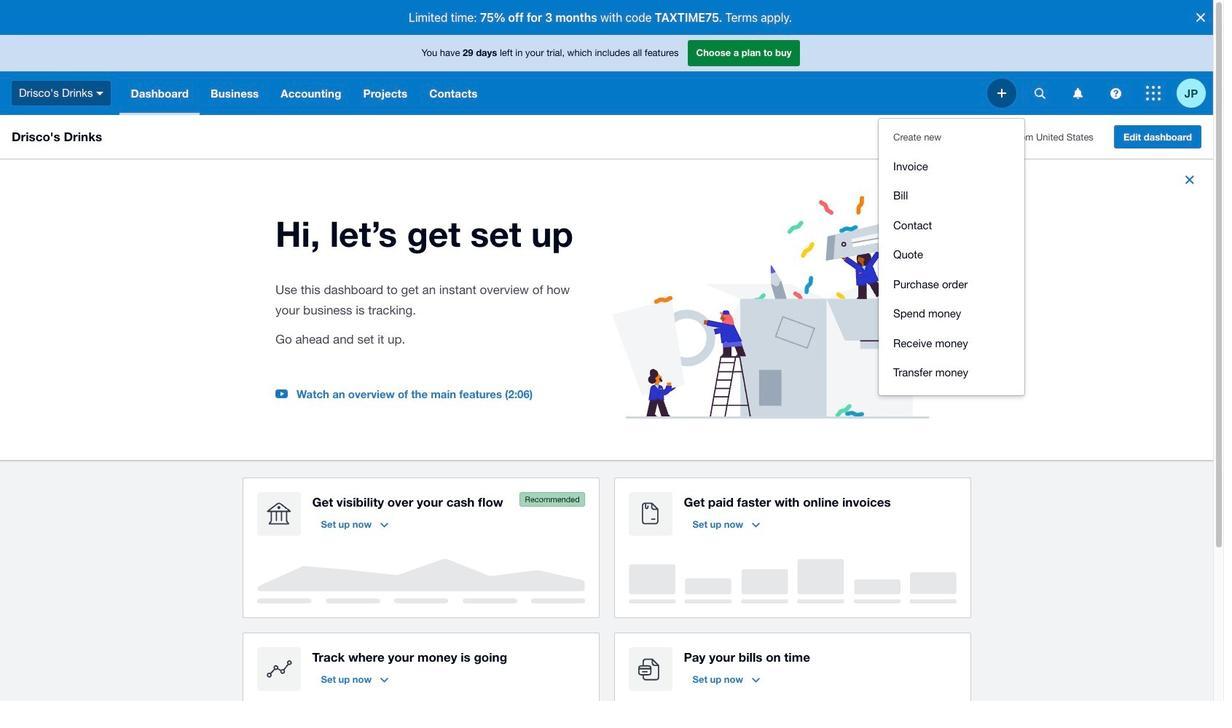 Task type: vqa. For each thing, say whether or not it's contained in the screenshot.
svg icon to the left
yes



Task type: locate. For each thing, give the bounding box(es) containing it.
0 horizontal spatial svg image
[[96, 92, 104, 95]]

2 horizontal spatial svg image
[[1146, 86, 1161, 101]]

0 horizontal spatial svg image
[[998, 89, 1006, 98]]

banner
[[0, 35, 1213, 395]]

2 horizontal spatial svg image
[[1110, 88, 1121, 99]]

list box
[[879, 119, 1025, 395]]

banking preview line graph image
[[257, 559, 585, 604]]

dialog
[[0, 0, 1224, 35]]

svg image
[[1073, 88, 1083, 99], [1110, 88, 1121, 99], [998, 89, 1006, 98]]

banking icon image
[[257, 492, 301, 536]]

svg image
[[1146, 86, 1161, 101], [1035, 88, 1045, 99], [96, 92, 104, 95]]



Task type: describe. For each thing, give the bounding box(es) containing it.
recommended icon image
[[519, 492, 585, 507]]

1 horizontal spatial svg image
[[1035, 88, 1045, 99]]

create new group
[[879, 145, 1025, 395]]

invoices preview bar graph image
[[629, 559, 957, 604]]

close image
[[1178, 168, 1202, 192]]

1 horizontal spatial svg image
[[1073, 88, 1083, 99]]

bills icon image
[[629, 648, 672, 691]]

track money icon image
[[257, 648, 301, 691]]

invoices icon image
[[629, 492, 672, 536]]



